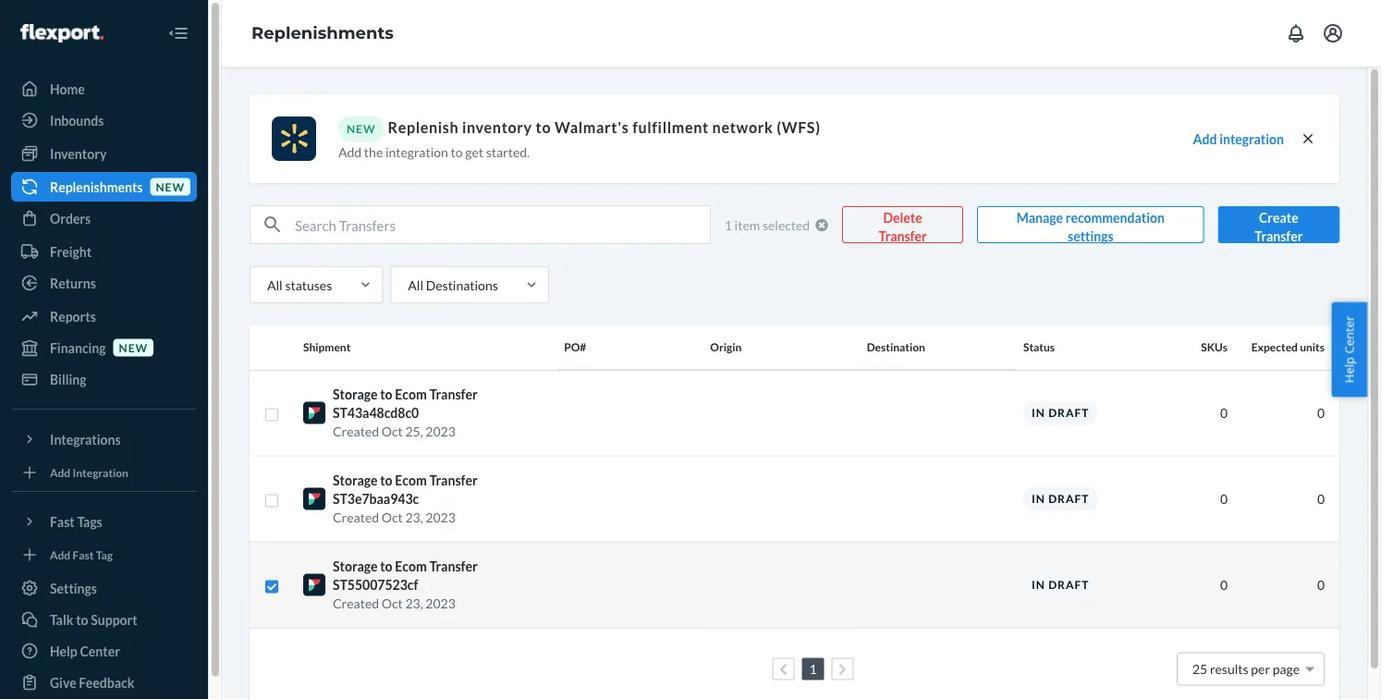 Task type: locate. For each thing, give the bounding box(es) containing it.
all left destinations
[[408, 277, 423, 293]]

integrations button
[[11, 424, 197, 454]]

storage inside storage to ecom transfer st3e7baa943c created oct 23, 2023
[[333, 473, 378, 488]]

fast left tag
[[73, 548, 94, 561]]

center up the give feedback button
[[80, 643, 120, 659]]

1 vertical spatial 1
[[810, 661, 817, 677]]

to inside storage to ecom transfer st43a48cd8c0 created oct 25, 2023
[[380, 387, 393, 402]]

expected
[[1252, 340, 1298, 354]]

1 vertical spatial fast
[[73, 548, 94, 561]]

transfer inside storage to ecom transfer st55007523cf created oct 23, 2023
[[429, 559, 478, 574]]

1 in from the top
[[1032, 406, 1046, 419]]

1 horizontal spatial integration
[[1220, 131, 1284, 147]]

settings
[[1068, 228, 1114, 244]]

1 vertical spatial in draft
[[1032, 492, 1090, 505]]

1 2023 from the top
[[426, 424, 456, 439]]

1 vertical spatial help center
[[50, 643, 120, 659]]

0 vertical spatial fast
[[50, 514, 75, 529]]

to up st3e7baa943c
[[380, 473, 393, 488]]

created down st55007523cf
[[333, 595, 379, 611]]

oct inside storage to ecom transfer st55007523cf created oct 23, 2023
[[382, 595, 403, 611]]

square image
[[264, 407, 279, 422], [264, 493, 279, 508]]

1 horizontal spatial new
[[156, 180, 185, 193]]

draft for storage to ecom transfer st3e7baa943c
[[1049, 492, 1090, 505]]

transfer inside "button"
[[1255, 228, 1303, 244]]

2 draft from the top
[[1049, 492, 1090, 505]]

integration down "replenish"
[[386, 144, 448, 160]]

to
[[536, 118, 551, 136], [451, 144, 463, 160], [380, 387, 393, 402], [380, 473, 393, 488], [380, 559, 393, 574], [76, 612, 88, 627]]

2 vertical spatial ecom
[[395, 559, 427, 574]]

3 draft from the top
[[1049, 578, 1090, 591]]

per
[[1251, 661, 1271, 677]]

in draft for storage to ecom transfer st43a48cd8c0
[[1032, 406, 1090, 419]]

transfer inside storage to ecom transfer st3e7baa943c created oct 23, 2023
[[429, 473, 478, 488]]

23,
[[405, 510, 423, 525], [405, 595, 423, 611]]

selected
[[763, 217, 810, 233]]

0 horizontal spatial new
[[119, 341, 148, 354]]

3 oct from the top
[[382, 595, 403, 611]]

delete transfer
[[879, 209, 927, 244]]

to inside button
[[76, 612, 88, 627]]

inventory
[[50, 146, 107, 161]]

new down reports link
[[119, 341, 148, 354]]

add inside 'link'
[[50, 548, 70, 561]]

0 vertical spatial created
[[333, 424, 379, 439]]

help center inside 'button'
[[1341, 316, 1358, 383]]

1 horizontal spatial help
[[1341, 357, 1358, 383]]

ecom inside storage to ecom transfer st55007523cf created oct 23, 2023
[[395, 559, 427, 574]]

created
[[333, 424, 379, 439], [333, 510, 379, 525], [333, 595, 379, 611]]

help inside 'button'
[[1341, 357, 1358, 383]]

to inside storage to ecom transfer st55007523cf created oct 23, 2023
[[380, 559, 393, 574]]

2 oct from the top
[[382, 510, 403, 525]]

inventory
[[462, 118, 532, 136]]

freight
[[50, 244, 92, 259]]

integrations
[[50, 431, 121, 447]]

1 all from the left
[[267, 277, 283, 293]]

ecom
[[395, 387, 427, 402], [395, 473, 427, 488], [395, 559, 427, 574]]

0 vertical spatial 1
[[725, 217, 732, 233]]

center right the units
[[1341, 316, 1358, 354]]

fast left the tags
[[50, 514, 75, 529]]

23, down st55007523cf
[[405, 595, 423, 611]]

25 results per page
[[1193, 661, 1300, 677]]

0 horizontal spatial all
[[267, 277, 283, 293]]

2 vertical spatial created
[[333, 595, 379, 611]]

1 link
[[806, 661, 821, 677]]

0 vertical spatial ecom
[[395, 387, 427, 402]]

add integration button
[[1193, 130, 1284, 148]]

fast tags
[[50, 514, 102, 529]]

1 vertical spatial replenishments
[[50, 179, 143, 195]]

oct
[[382, 424, 403, 439], [382, 510, 403, 525], [382, 595, 403, 611]]

ecom up st3e7baa943c
[[395, 473, 427, 488]]

2 vertical spatial storage
[[333, 559, 378, 574]]

1 left chevron right image
[[810, 661, 817, 677]]

add integration link
[[11, 461, 197, 484]]

orders
[[50, 210, 91, 226]]

1 horizontal spatial 1
[[810, 661, 817, 677]]

0 vertical spatial help center
[[1341, 316, 1358, 383]]

1 23, from the top
[[405, 510, 423, 525]]

storage inside storage to ecom transfer st55007523cf created oct 23, 2023
[[333, 559, 378, 574]]

flexport logo image
[[20, 24, 103, 43]]

oct left the 25,
[[382, 424, 403, 439]]

0 horizontal spatial 1
[[725, 217, 732, 233]]

integration
[[1220, 131, 1284, 147], [386, 144, 448, 160]]

chevron right image
[[839, 663, 847, 676]]

to for storage to ecom transfer st43a48cd8c0 created oct 25, 2023
[[380, 387, 393, 402]]

orders link
[[11, 203, 197, 233]]

2 vertical spatial oct
[[382, 595, 403, 611]]

1 horizontal spatial all
[[408, 277, 423, 293]]

0 vertical spatial oct
[[382, 424, 403, 439]]

in for storage to ecom transfer st43a48cd8c0
[[1032, 406, 1046, 419]]

oct inside storage to ecom transfer st3e7baa943c created oct 23, 2023
[[382, 510, 403, 525]]

help center right the units
[[1341, 316, 1358, 383]]

storage up st3e7baa943c
[[333, 473, 378, 488]]

settings link
[[11, 573, 197, 603]]

0 vertical spatial center
[[1341, 316, 1358, 354]]

1 vertical spatial draft
[[1049, 492, 1090, 505]]

add inside button
[[1193, 131, 1217, 147]]

0 vertical spatial 23,
[[405, 510, 423, 525]]

network
[[713, 118, 773, 136]]

1 horizontal spatial center
[[1341, 316, 1358, 354]]

tag
[[96, 548, 113, 561]]

0 vertical spatial new
[[156, 180, 185, 193]]

square image for st43a48cd8c0
[[264, 407, 279, 422]]

to right the talk
[[76, 612, 88, 627]]

2023 inside storage to ecom transfer st43a48cd8c0 created oct 25, 2023
[[426, 424, 456, 439]]

storage
[[333, 387, 378, 402], [333, 473, 378, 488], [333, 559, 378, 574]]

oct for st55007523cf
[[382, 595, 403, 611]]

ecom up the 25,
[[395, 387, 427, 402]]

in for storage to ecom transfer st55007523cf
[[1032, 578, 1046, 591]]

to right inventory
[[536, 118, 551, 136]]

ecom inside storage to ecom transfer st43a48cd8c0 created oct 25, 2023
[[395, 387, 427, 402]]

2023 inside storage to ecom transfer st55007523cf created oct 23, 2023
[[426, 595, 456, 611]]

new
[[347, 122, 376, 135]]

storage to ecom transfer st3e7baa943c created oct 23, 2023
[[333, 473, 478, 525]]

created inside storage to ecom transfer st55007523cf created oct 23, 2023
[[333, 595, 379, 611]]

2 ecom from the top
[[395, 473, 427, 488]]

23, down st3e7baa943c
[[405, 510, 423, 525]]

destination
[[867, 340, 925, 354]]

billing link
[[11, 364, 197, 394]]

open notifications image
[[1285, 22, 1308, 44]]

oct down st3e7baa943c
[[382, 510, 403, 525]]

storage for storage to ecom transfer st43a48cd8c0
[[333, 387, 378, 402]]

new
[[156, 180, 185, 193], [119, 341, 148, 354]]

to up st43a48cd8c0
[[380, 387, 393, 402]]

add for add integration
[[1193, 131, 1217, 147]]

oct inside storage to ecom transfer st43a48cd8c0 created oct 25, 2023
[[382, 424, 403, 439]]

origin
[[710, 340, 742, 354]]

replenishments
[[252, 23, 394, 43], [50, 179, 143, 195]]

2 2023 from the top
[[426, 510, 456, 525]]

0 vertical spatial draft
[[1049, 406, 1090, 419]]

1 vertical spatial oct
[[382, 510, 403, 525]]

0 vertical spatial 2023
[[426, 424, 456, 439]]

2 storage from the top
[[333, 473, 378, 488]]

23, inside storage to ecom transfer st3e7baa943c created oct 23, 2023
[[405, 510, 423, 525]]

1 oct from the top
[[382, 424, 403, 439]]

oct down st55007523cf
[[382, 595, 403, 611]]

1 square image from the top
[[264, 407, 279, 422]]

all destinations
[[408, 277, 498, 293]]

replenish
[[388, 118, 459, 136]]

3 ecom from the top
[[395, 559, 427, 574]]

created down st3e7baa943c
[[333, 510, 379, 525]]

created inside storage to ecom transfer st43a48cd8c0 created oct 25, 2023
[[333, 424, 379, 439]]

3 2023 from the top
[[426, 595, 456, 611]]

inventory link
[[11, 139, 197, 168]]

0 horizontal spatial center
[[80, 643, 120, 659]]

transfer inside storage to ecom transfer st43a48cd8c0 created oct 25, 2023
[[429, 387, 478, 402]]

settings
[[50, 580, 97, 596]]

integration left close icon
[[1220, 131, 1284, 147]]

0
[[1221, 405, 1228, 421], [1318, 405, 1325, 421], [1221, 491, 1228, 507], [1318, 491, 1325, 507], [1221, 577, 1228, 593], [1318, 577, 1325, 593]]

storage inside storage to ecom transfer st43a48cd8c0 created oct 25, 2023
[[333, 387, 378, 402]]

ecom inside storage to ecom transfer st3e7baa943c created oct 23, 2023
[[395, 473, 427, 488]]

0 vertical spatial in
[[1032, 406, 1046, 419]]

created inside storage to ecom transfer st3e7baa943c created oct 23, 2023
[[333, 510, 379, 525]]

ecom for st3e7baa943c
[[395, 473, 427, 488]]

started.
[[486, 144, 530, 160]]

in draft for storage to ecom transfer st55007523cf
[[1032, 578, 1090, 591]]

2 created from the top
[[333, 510, 379, 525]]

1 draft from the top
[[1049, 406, 1090, 419]]

2 vertical spatial in
[[1032, 578, 1046, 591]]

in draft for storage to ecom transfer st3e7baa943c
[[1032, 492, 1090, 505]]

0 vertical spatial in draft
[[1032, 406, 1090, 419]]

add
[[1193, 131, 1217, 147], [338, 144, 362, 160], [50, 466, 70, 479], [50, 548, 70, 561]]

manage recommendation settings button
[[977, 206, 1205, 244]]

1 vertical spatial storage
[[333, 473, 378, 488]]

inbounds link
[[11, 105, 197, 135]]

1 vertical spatial 23,
[[405, 595, 423, 611]]

2 vertical spatial draft
[[1049, 578, 1090, 591]]

0 vertical spatial square image
[[264, 407, 279, 422]]

all statuses
[[267, 277, 332, 293]]

center
[[1341, 316, 1358, 354], [80, 643, 120, 659]]

2 23, from the top
[[405, 595, 423, 611]]

to inside storage to ecom transfer st3e7baa943c created oct 23, 2023
[[380, 473, 393, 488]]

transfer
[[879, 228, 927, 244], [1255, 228, 1303, 244], [429, 387, 478, 402], [429, 473, 478, 488], [429, 559, 478, 574]]

1 ecom from the top
[[395, 387, 427, 402]]

skus
[[1201, 340, 1228, 354]]

1
[[725, 217, 732, 233], [810, 661, 817, 677]]

storage up st55007523cf
[[333, 559, 378, 574]]

reports link
[[11, 301, 197, 331]]

2 square image from the top
[[264, 493, 279, 508]]

0 horizontal spatial help
[[50, 643, 77, 659]]

1 in draft from the top
[[1032, 406, 1090, 419]]

3 in draft from the top
[[1032, 578, 1090, 591]]

to left get
[[451, 144, 463, 160]]

1 left the item
[[725, 217, 732, 233]]

1 vertical spatial created
[[333, 510, 379, 525]]

1 vertical spatial 2023
[[426, 510, 456, 525]]

returns link
[[11, 268, 197, 298]]

1 vertical spatial ecom
[[395, 473, 427, 488]]

all
[[267, 277, 283, 293], [408, 277, 423, 293]]

add fast tag link
[[11, 544, 197, 566]]

in
[[1032, 406, 1046, 419], [1032, 492, 1046, 505], [1032, 578, 1046, 591]]

help center
[[1341, 316, 1358, 383], [50, 643, 120, 659]]

0 vertical spatial storage
[[333, 387, 378, 402]]

transfer inside button
[[879, 228, 927, 244]]

2023
[[426, 424, 456, 439], [426, 510, 456, 525], [426, 595, 456, 611]]

1 storage from the top
[[333, 387, 378, 402]]

talk to support button
[[11, 605, 197, 634]]

oct for st43a48cd8c0
[[382, 424, 403, 439]]

0 vertical spatial help
[[1341, 357, 1358, 383]]

1 created from the top
[[333, 424, 379, 439]]

2 vertical spatial in draft
[[1032, 578, 1090, 591]]

2 in draft from the top
[[1032, 492, 1090, 505]]

2 vertical spatial 2023
[[426, 595, 456, 611]]

storage for storage to ecom transfer st3e7baa943c
[[333, 473, 378, 488]]

transfer for storage to ecom transfer st3e7baa943c created oct 23, 2023
[[429, 473, 478, 488]]

1 for 1
[[810, 661, 817, 677]]

to up st55007523cf
[[380, 559, 393, 574]]

2 in from the top
[[1032, 492, 1046, 505]]

talk to support
[[50, 612, 137, 627]]

get
[[465, 144, 484, 160]]

storage up st43a48cd8c0
[[333, 387, 378, 402]]

help center up give feedback
[[50, 643, 120, 659]]

created down st43a48cd8c0
[[333, 424, 379, 439]]

1 vertical spatial in
[[1032, 492, 1046, 505]]

3 storage from the top
[[333, 559, 378, 574]]

shipment
[[303, 340, 351, 354]]

all left statuses at the top of the page
[[267, 277, 283, 293]]

1 vertical spatial square image
[[264, 493, 279, 508]]

fast inside 'link'
[[73, 548, 94, 561]]

3 created from the top
[[333, 595, 379, 611]]

2023 inside storage to ecom transfer st3e7baa943c created oct 23, 2023
[[426, 510, 456, 525]]

23, inside storage to ecom transfer st55007523cf created oct 23, 2023
[[405, 595, 423, 611]]

3 in from the top
[[1032, 578, 1046, 591]]

st43a48cd8c0
[[333, 405, 419, 421]]

new up orders link
[[156, 180, 185, 193]]

1 vertical spatial new
[[119, 341, 148, 354]]

fast
[[50, 514, 75, 529], [73, 548, 94, 561]]

recommendation
[[1066, 209, 1165, 225]]

2 all from the left
[[408, 277, 423, 293]]

1 horizontal spatial help center
[[1341, 316, 1358, 383]]

0 vertical spatial replenishments
[[252, 23, 394, 43]]

in draft
[[1032, 406, 1090, 419], [1032, 492, 1090, 505], [1032, 578, 1090, 591]]

ecom up st55007523cf
[[395, 559, 427, 574]]



Task type: describe. For each thing, give the bounding box(es) containing it.
freight link
[[11, 237, 197, 266]]

23, for st55007523cf
[[405, 595, 423, 611]]

give feedback
[[50, 675, 134, 690]]

walmart's
[[555, 118, 629, 136]]

transfer for storage to ecom transfer st55007523cf created oct 23, 2023
[[429, 559, 478, 574]]

times circle image
[[816, 218, 829, 231]]

st3e7baa943c
[[333, 491, 419, 507]]

check square image
[[264, 579, 279, 594]]

financing
[[50, 340, 106, 356]]

(wfs)
[[777, 118, 821, 136]]

st55007523cf
[[333, 577, 418, 593]]

add the integration to get started.
[[338, 144, 530, 160]]

fulfillment
[[633, 118, 709, 136]]

the
[[364, 144, 383, 160]]

2023 for st43a48cd8c0
[[426, 424, 456, 439]]

create transfer link
[[1218, 206, 1340, 244]]

created for storage to ecom transfer st55007523cf created oct 23, 2023
[[333, 595, 379, 611]]

destinations
[[426, 277, 498, 293]]

storage for storage to ecom transfer st55007523cf
[[333, 559, 378, 574]]

created for storage to ecom transfer st3e7baa943c created oct 23, 2023
[[333, 510, 379, 525]]

to for storage to ecom transfer st55007523cf created oct 23, 2023
[[380, 559, 393, 574]]

storage to ecom transfer st43a48cd8c0 created oct 25, 2023
[[333, 387, 478, 439]]

new for replenishments
[[156, 180, 185, 193]]

results
[[1210, 661, 1249, 677]]

tags
[[77, 514, 102, 529]]

square image for st3e7baa943c
[[264, 493, 279, 508]]

0 horizontal spatial replenishments
[[50, 179, 143, 195]]

open account menu image
[[1322, 22, 1344, 44]]

oct for st3e7baa943c
[[382, 510, 403, 525]]

25
[[1193, 661, 1208, 677]]

2023 for st3e7baa943c
[[426, 510, 456, 525]]

give feedback button
[[11, 668, 197, 697]]

0 horizontal spatial integration
[[386, 144, 448, 160]]

delete
[[884, 209, 922, 225]]

add for add fast tag
[[50, 548, 70, 561]]

manage recommendation settings
[[1017, 209, 1165, 244]]

replenishments link
[[252, 23, 394, 43]]

home
[[50, 81, 85, 97]]

close image
[[1299, 129, 1318, 148]]

to for talk to support
[[76, 612, 88, 627]]

units
[[1300, 340, 1325, 354]]

replenish inventory to walmart's fulfillment network (wfs)
[[388, 118, 821, 136]]

close navigation image
[[167, 22, 190, 44]]

returns
[[50, 275, 96, 291]]

storage to ecom transfer st55007523cf created oct 23, 2023
[[333, 559, 478, 611]]

add for add integration
[[50, 466, 70, 479]]

Search Transfers text field
[[295, 206, 710, 243]]

fast tags button
[[11, 507, 197, 536]]

25,
[[405, 424, 423, 439]]

give
[[50, 675, 76, 690]]

transfer for storage to ecom transfer st43a48cd8c0 created oct 25, 2023
[[429, 387, 478, 402]]

1 vertical spatial help
[[50, 643, 77, 659]]

2023 for st55007523cf
[[426, 595, 456, 611]]

integration
[[73, 466, 128, 479]]

draft for storage to ecom transfer st55007523cf
[[1049, 578, 1090, 591]]

add fast tag
[[50, 548, 113, 561]]

new for financing
[[119, 341, 148, 354]]

help center button
[[1332, 302, 1368, 397]]

inbounds
[[50, 112, 104, 128]]

status
[[1024, 340, 1055, 354]]

feedback
[[79, 675, 134, 690]]

integration inside button
[[1220, 131, 1284, 147]]

page
[[1273, 661, 1300, 677]]

1 item selected
[[725, 217, 810, 233]]

item
[[735, 217, 760, 233]]

add for add the integration to get started.
[[338, 144, 362, 160]]

draft for storage to ecom transfer st43a48cd8c0
[[1049, 406, 1090, 419]]

23, for st3e7baa943c
[[405, 510, 423, 525]]

add integration
[[1193, 131, 1284, 147]]

create transfer button
[[1218, 206, 1340, 244]]

all for all statuses
[[267, 277, 283, 293]]

25 results per page option
[[1193, 661, 1300, 677]]

add integration
[[50, 466, 128, 479]]

manage
[[1017, 209, 1063, 225]]

delete transfer button
[[843, 206, 963, 244]]

created for storage to ecom transfer st43a48cd8c0 created oct 25, 2023
[[333, 424, 379, 439]]

center inside 'button'
[[1341, 316, 1358, 354]]

reports
[[50, 308, 96, 324]]

talk
[[50, 612, 73, 627]]

fast inside dropdown button
[[50, 514, 75, 529]]

in for storage to ecom transfer st3e7baa943c
[[1032, 492, 1046, 505]]

billing
[[50, 371, 86, 387]]

chevron left image
[[780, 663, 788, 676]]

1 vertical spatial center
[[80, 643, 120, 659]]

1 for 1 item selected
[[725, 217, 732, 233]]

po#
[[564, 340, 587, 354]]

ecom for st55007523cf
[[395, 559, 427, 574]]

home link
[[11, 74, 197, 104]]

expected units
[[1252, 340, 1325, 354]]

to for storage to ecom transfer st3e7baa943c created oct 23, 2023
[[380, 473, 393, 488]]

create transfer
[[1255, 209, 1303, 244]]

ecom for st43a48cd8c0
[[395, 387, 427, 402]]

help center link
[[11, 636, 197, 666]]

create
[[1259, 209, 1299, 225]]

support
[[91, 612, 137, 627]]

1 horizontal spatial replenishments
[[252, 23, 394, 43]]

statuses
[[285, 277, 332, 293]]

all for all destinations
[[408, 277, 423, 293]]

manage recommendation settings link
[[977, 206, 1205, 244]]

0 horizontal spatial help center
[[50, 643, 120, 659]]



Task type: vqa. For each thing, say whether or not it's contained in the screenshot.
Logistics related to Bundles
no



